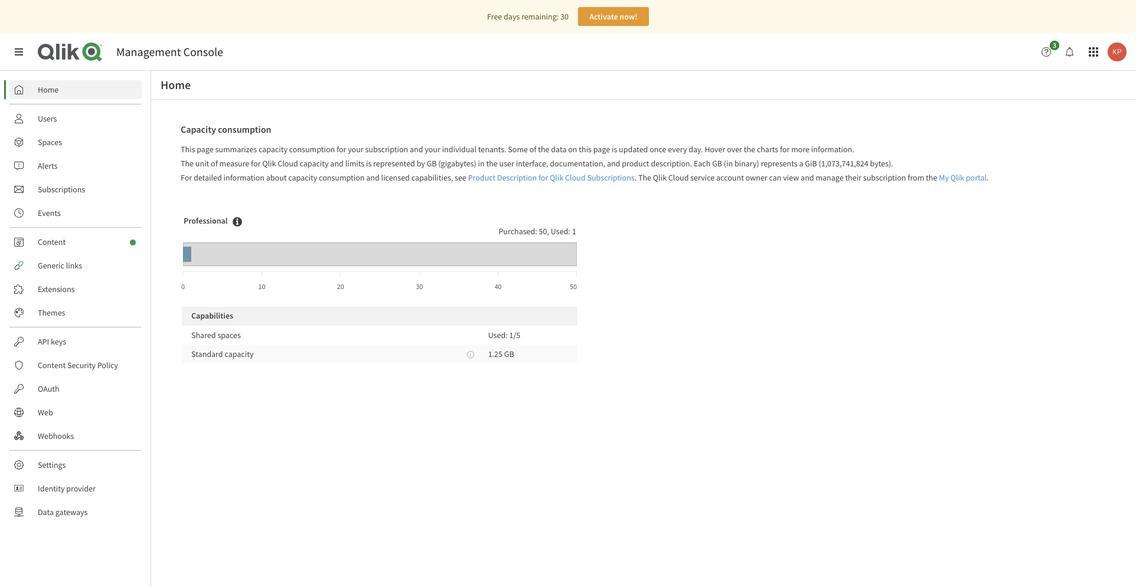 Task type: vqa. For each thing, say whether or not it's contained in the screenshot.
the leftmost PAGE
yes



Task type: locate. For each thing, give the bounding box(es) containing it.
(1,073,741,824
[[819, 158, 869, 169]]

each
[[694, 158, 711, 169]]

1 horizontal spatial page
[[594, 144, 610, 155]]

2 horizontal spatial cloud
[[669, 172, 689, 183]]

data
[[551, 144, 567, 155]]

used:
[[551, 226, 571, 237], [488, 330, 508, 341]]

binary)
[[735, 158, 760, 169]]

keys
[[51, 337, 66, 347]]

1 your from the left
[[348, 144, 364, 155]]

interface,
[[516, 158, 548, 169]]

2 horizontal spatial gb
[[712, 158, 722, 169]]

in
[[478, 158, 485, 169]]

0 horizontal spatial subscription
[[365, 144, 408, 155]]

settings
[[38, 460, 66, 471]]

subscriptions down product
[[587, 172, 635, 183]]

alerts
[[38, 161, 58, 171]]

0 vertical spatial content
[[38, 237, 66, 248]]

capacity up about
[[259, 144, 288, 155]]

this
[[579, 144, 592, 155]]

0 horizontal spatial cloud
[[278, 158, 298, 169]]

every
[[668, 144, 687, 155]]

0 horizontal spatial your
[[348, 144, 364, 155]]

0 horizontal spatial the
[[181, 158, 194, 169]]

content security policy link
[[9, 356, 142, 375]]

content up generic
[[38, 237, 66, 248]]

1 horizontal spatial home
[[161, 77, 191, 92]]

subscriptions link
[[9, 180, 142, 199]]

1 horizontal spatial is
[[612, 144, 617, 155]]

0 horizontal spatial page
[[197, 144, 214, 155]]

for up represents
[[780, 144, 790, 155]]

0 horizontal spatial of
[[211, 158, 218, 169]]

0 horizontal spatial subscriptions
[[38, 184, 85, 195]]

content inside content link
[[38, 237, 66, 248]]

navigation pane element
[[0, 76, 151, 527]]

0 vertical spatial of
[[530, 144, 537, 155]]

2 page from the left
[[594, 144, 610, 155]]

1 horizontal spatial cloud
[[565, 172, 586, 183]]

1 vertical spatial the
[[639, 172, 652, 183]]

1 horizontal spatial used:
[[551, 226, 571, 237]]

cloud down the documentation,
[[565, 172, 586, 183]]

0 vertical spatial the
[[181, 158, 194, 169]]

2 your from the left
[[425, 144, 441, 155]]

professional
[[184, 216, 228, 226]]

0 vertical spatial used:
[[551, 226, 571, 237]]

your
[[348, 144, 364, 155], [425, 144, 441, 155]]

measure
[[219, 158, 249, 169]]

hover
[[705, 144, 726, 155]]

qlik down the documentation,
[[550, 172, 564, 183]]

0 vertical spatial consumption
[[218, 123, 271, 135]]

account
[[717, 172, 744, 183]]

1 horizontal spatial your
[[425, 144, 441, 155]]

0 horizontal spatial home
[[38, 84, 59, 95]]

home
[[161, 77, 191, 92], [38, 84, 59, 95]]

1 horizontal spatial .
[[987, 172, 989, 183]]

users link
[[9, 109, 142, 128]]

is left updated on the right top of page
[[612, 144, 617, 155]]

console
[[183, 44, 223, 59]]

capabilities
[[191, 311, 233, 322]]

can
[[769, 172, 782, 183]]

cloud down description.
[[669, 172, 689, 183]]

page up unit
[[197, 144, 214, 155]]

shared spaces
[[191, 330, 241, 341]]

home down management console element
[[161, 77, 191, 92]]

the down product
[[639, 172, 652, 183]]

limits
[[345, 158, 365, 169]]

home link
[[9, 80, 142, 99]]

data
[[38, 507, 54, 518]]

content down "api keys"
[[38, 360, 66, 371]]

the left data
[[538, 144, 550, 155]]

owner
[[746, 172, 768, 183]]

content link
[[9, 233, 142, 252]]

gb right '1.25'
[[504, 349, 514, 360]]

used: 1/5
[[488, 330, 521, 341]]

0 horizontal spatial gb
[[427, 158, 437, 169]]

policy
[[97, 360, 118, 371]]

summarizes
[[215, 144, 257, 155]]

is right limits
[[366, 158, 372, 169]]

page right this
[[594, 144, 610, 155]]

shared
[[191, 330, 216, 341]]

gb left (in
[[712, 158, 722, 169]]

subscriptions up "events"
[[38, 184, 85, 195]]

oauth
[[38, 384, 59, 395]]

represented
[[373, 158, 415, 169]]

capacity left limits
[[300, 158, 329, 169]]

close sidebar menu image
[[14, 47, 24, 57]]

30
[[561, 11, 569, 22]]

and left licensed
[[366, 172, 380, 183]]

used: left 1
[[551, 226, 571, 237]]

the
[[538, 144, 550, 155], [744, 144, 756, 155], [486, 158, 498, 169], [926, 172, 938, 183]]

spaces link
[[9, 133, 142, 152]]

content for content security policy
[[38, 360, 66, 371]]

1 horizontal spatial subscriptions
[[587, 172, 635, 183]]

management console
[[116, 44, 223, 59]]

cloud
[[278, 158, 298, 169], [565, 172, 586, 183], [669, 172, 689, 183]]

bytes).
[[870, 158, 894, 169]]

. down product
[[635, 172, 637, 183]]

for up information
[[251, 158, 261, 169]]

1 vertical spatial subscription
[[864, 172, 906, 183]]

1 vertical spatial subscriptions
[[38, 184, 85, 195]]

webhooks link
[[9, 427, 142, 446]]

individual
[[442, 144, 477, 155]]

. right my
[[987, 172, 989, 183]]

capacity consumption
[[181, 123, 271, 135]]

management console element
[[116, 44, 223, 59]]

the down 'this'
[[181, 158, 194, 169]]

1 vertical spatial content
[[38, 360, 66, 371]]

2 vertical spatial consumption
[[319, 172, 365, 183]]

1.25 gb
[[488, 349, 514, 360]]

charts
[[757, 144, 779, 155]]

1 vertical spatial used:
[[488, 330, 508, 341]]

the
[[181, 158, 194, 169], [639, 172, 652, 183]]

generic
[[38, 261, 64, 271]]

is
[[612, 144, 617, 155], [366, 158, 372, 169]]

view
[[783, 172, 799, 183]]

cloud up about
[[278, 158, 298, 169]]

service
[[691, 172, 715, 183]]

api
[[38, 337, 49, 347]]

1 vertical spatial is
[[366, 158, 372, 169]]

the left my
[[926, 172, 938, 183]]

2 content from the top
[[38, 360, 66, 371]]

this page summarizes capacity consumption for your subscription and your individual tenants. some of the data on this page is updated once every day. hover over the charts for more information. the unit of measure for qlik cloud capacity and limits is represented by gb (gigabytes) in the user interface, documentation, and product description. each gb (in binary) represents a gib (1,073,741,824 bytes). for detailed information about capacity consumption and licensed capabilities, see product description for qlik cloud subscriptions . the qlik cloud service account owner can view and manage their subscription from the my qlik portal .
[[181, 144, 989, 183]]

days
[[504, 11, 520, 22]]

of up the 'interface,'
[[530, 144, 537, 155]]

0 horizontal spatial .
[[635, 172, 637, 183]]

subscription down bytes). at the right of the page
[[864, 172, 906, 183]]

used: left 1/5
[[488, 330, 508, 341]]

gb
[[427, 158, 437, 169], [712, 158, 722, 169], [504, 349, 514, 360]]

qlik up about
[[262, 158, 276, 169]]

the chart shows the total for the subscription. element
[[228, 217, 242, 229]]

content inside content security policy link
[[38, 360, 66, 371]]

0 vertical spatial subscriptions
[[587, 172, 635, 183]]

1.25
[[488, 349, 503, 360]]

(gigabytes)
[[439, 158, 477, 169]]

1 content from the top
[[38, 237, 66, 248]]

content
[[38, 237, 66, 248], [38, 360, 66, 371]]

for up limits
[[337, 144, 346, 155]]

of
[[530, 144, 537, 155], [211, 158, 218, 169]]

consumption
[[218, 123, 271, 135], [289, 144, 335, 155], [319, 172, 365, 183]]

spaces
[[218, 330, 241, 341]]

0 vertical spatial is
[[612, 144, 617, 155]]

home up users
[[38, 84, 59, 95]]

subscriptions
[[587, 172, 635, 183], [38, 184, 85, 195]]

50,
[[539, 226, 549, 237]]

my qlik portal link
[[939, 172, 987, 183]]

api keys
[[38, 337, 66, 347]]

your up limits
[[348, 144, 364, 155]]

subscription up represented
[[365, 144, 408, 155]]

activate now!
[[590, 11, 638, 22]]

gb right by
[[427, 158, 437, 169]]

1 horizontal spatial the
[[639, 172, 652, 183]]

of right unit
[[211, 158, 218, 169]]

your up by
[[425, 144, 441, 155]]



Task type: describe. For each thing, give the bounding box(es) containing it.
security
[[67, 360, 96, 371]]

1 . from the left
[[635, 172, 637, 183]]

for
[[181, 172, 192, 183]]

settings link
[[9, 456, 142, 475]]

the chart shows the total for the subscription. image
[[232, 217, 242, 227]]

1 horizontal spatial gb
[[504, 349, 514, 360]]

user
[[500, 158, 514, 169]]

web link
[[9, 403, 142, 422]]

spaces
[[38, 137, 62, 148]]

qlik down description.
[[653, 172, 667, 183]]

product description for qlik cloud subscriptions link
[[468, 172, 635, 183]]

generic links link
[[9, 256, 142, 275]]

users
[[38, 113, 57, 124]]

now!
[[620, 11, 638, 22]]

provider
[[66, 484, 96, 494]]

1 vertical spatial of
[[211, 158, 218, 169]]

1/5
[[509, 330, 521, 341]]

new connector image
[[130, 240, 136, 246]]

activate
[[590, 11, 618, 22]]

their
[[846, 172, 862, 183]]

the up binary)
[[744, 144, 756, 155]]

purchased:
[[499, 226, 537, 237]]

capacity
[[181, 123, 216, 135]]

and down gib on the right
[[801, 172, 814, 183]]

updated
[[619, 144, 648, 155]]

2 . from the left
[[987, 172, 989, 183]]

description
[[497, 172, 537, 183]]

1
[[572, 226, 576, 237]]

gib
[[805, 158, 817, 169]]

documentation,
[[550, 158, 606, 169]]

a
[[800, 158, 804, 169]]

generic links
[[38, 261, 82, 271]]

this
[[181, 144, 195, 155]]

subscriptions inside "this page summarizes capacity consumption for your subscription and your individual tenants. some of the data on this page is updated once every day. hover over the charts for more information. the unit of measure for qlik cloud capacity and limits is represented by gb (gigabytes) in the user interface, documentation, and product description. each gb (in binary) represents a gib (1,073,741,824 bytes). for detailed information about capacity consumption and licensed capabilities, see product description for qlik cloud subscriptions . the qlik cloud service account owner can view and manage their subscription from the my qlik portal ."
[[587, 172, 635, 183]]

kendall parks image
[[1108, 43, 1127, 61]]

standard capacity
[[191, 349, 254, 360]]

capacity down spaces
[[225, 349, 254, 360]]

activate now! link
[[578, 7, 649, 26]]

from
[[908, 172, 925, 183]]

on
[[568, 144, 577, 155]]

identity
[[38, 484, 65, 494]]

unit
[[195, 158, 209, 169]]

represents
[[761, 158, 798, 169]]

once
[[650, 144, 667, 155]]

web
[[38, 408, 53, 418]]

free days remaining: 30
[[487, 11, 569, 22]]

and up by
[[410, 144, 423, 155]]

content security policy
[[38, 360, 118, 371]]

purchased: 50, used: 1
[[499, 226, 576, 237]]

capacity right about
[[288, 172, 317, 183]]

manage
[[816, 172, 844, 183]]

home inside home link
[[38, 84, 59, 95]]

1 vertical spatial consumption
[[289, 144, 335, 155]]

0 horizontal spatial is
[[366, 158, 372, 169]]

information
[[224, 172, 265, 183]]

themes link
[[9, 304, 142, 323]]

and left product
[[607, 158, 620, 169]]

management
[[116, 44, 181, 59]]

identity provider
[[38, 484, 96, 494]]

standard
[[191, 349, 223, 360]]

webhooks
[[38, 431, 74, 442]]

day.
[[689, 144, 703, 155]]

remaining:
[[522, 11, 559, 22]]

events
[[38, 208, 61, 219]]

and left limits
[[330, 158, 344, 169]]

1 page from the left
[[197, 144, 214, 155]]

see
[[455, 172, 467, 183]]

links
[[66, 261, 82, 271]]

extensions link
[[9, 280, 142, 299]]

free
[[487, 11, 502, 22]]

content for content
[[38, 237, 66, 248]]

1 horizontal spatial of
[[530, 144, 537, 155]]

product
[[622, 158, 650, 169]]

0 horizontal spatial used:
[[488, 330, 508, 341]]

the right in
[[486, 158, 498, 169]]

by
[[417, 158, 425, 169]]

identity provider link
[[9, 480, 142, 499]]

description.
[[651, 158, 692, 169]]

more
[[792, 144, 810, 155]]

qlik right my
[[951, 172, 965, 183]]

1 horizontal spatial subscription
[[864, 172, 906, 183]]

detailed
[[194, 172, 222, 183]]

portal
[[966, 172, 987, 183]]

oauth link
[[9, 380, 142, 399]]

alerts link
[[9, 157, 142, 175]]

0 vertical spatial subscription
[[365, 144, 408, 155]]

themes
[[38, 308, 65, 318]]

subscriptions inside "link"
[[38, 184, 85, 195]]

information.
[[812, 144, 855, 155]]

capabilities,
[[412, 172, 453, 183]]

data gateways link
[[9, 503, 142, 522]]

tenants.
[[478, 144, 507, 155]]

for down the 'interface,'
[[539, 172, 548, 183]]

licensed
[[381, 172, 410, 183]]

data gateways
[[38, 507, 88, 518]]



